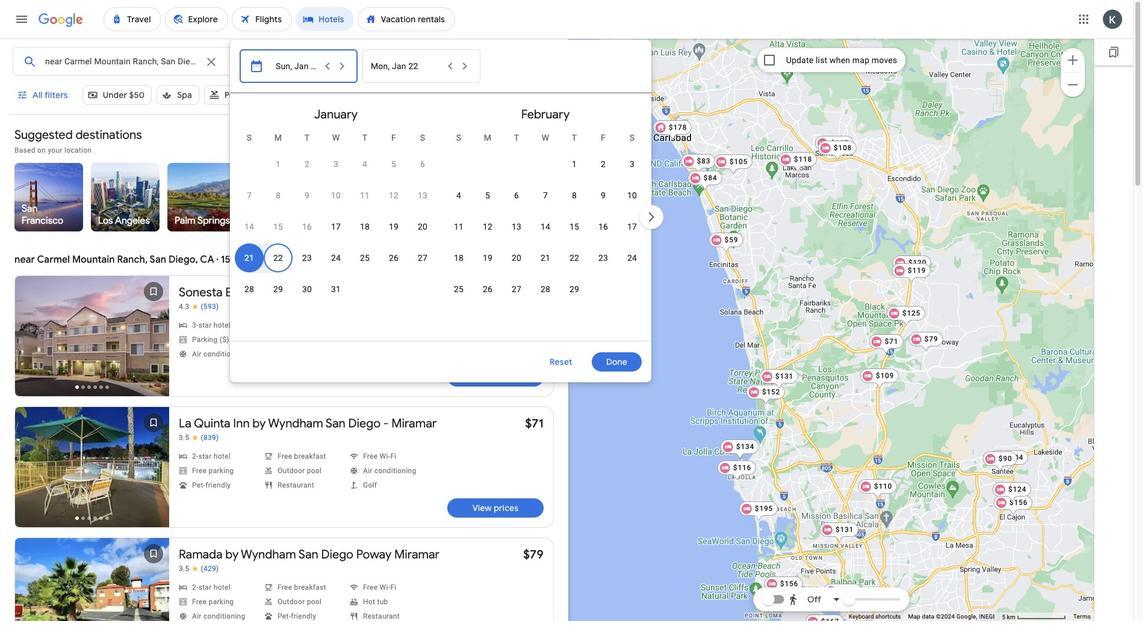 Task type: locate. For each thing, give the bounding box(es) containing it.
29 right wed, feb 28 element
[[570, 285, 579, 294]]

1 inside february "row group"
[[572, 160, 577, 169]]

1 23 button from the left
[[293, 244, 321, 273]]

0 horizontal spatial 15 button
[[264, 213, 293, 241]]

26 button
[[379, 244, 408, 273], [473, 275, 502, 304]]

s up sat, jan 6 element
[[420, 133, 425, 143]]

2 7 from the left
[[543, 191, 548, 200]]

24 right fri, feb 23 element
[[627, 253, 637, 263]]

9 button right the thu, feb 8 element
[[589, 181, 618, 210]]

1 horizontal spatial 12
[[483, 222, 493, 232]]

0 vertical spatial 6
[[420, 160, 425, 169]]

24
[[331, 253, 341, 263], [627, 253, 637, 263]]

10 button up the san jose
[[321, 181, 350, 210]]

km
[[1007, 614, 1015, 621]]

row containing 4
[[444, 180, 647, 211]]

0 horizontal spatial 26
[[389, 253, 399, 263]]

24 inside february "row group"
[[627, 253, 637, 263]]

1 horizontal spatial 5 button
[[473, 181, 502, 210]]

2 view prices link from the top
[[447, 499, 544, 518]]

20 button left the wed, feb 21 element
[[502, 244, 531, 273]]

3 button right 'tue, jan 2' element
[[321, 150, 350, 179]]

27 button right fri, jan 26 element
[[408, 244, 437, 273]]

21 inside february "row group"
[[541, 253, 550, 263]]

12 left "tue, feb 13" element
[[483, 222, 493, 232]]

8 inside february "row group"
[[572, 191, 577, 200]]

grid inside filters form
[[235, 98, 647, 349]]

2 2 button from the left
[[589, 150, 618, 179]]

28 button left mon, jan 29 element
[[235, 275, 264, 304]]

reset button
[[536, 348, 587, 377]]

16 right mon, jan 15 "element" at the top left
[[302, 222, 312, 232]]

8 button left fri, feb 9 element
[[560, 181, 589, 210]]

27
[[418, 253, 427, 263], [512, 285, 521, 294]]

wed, jan 31 element
[[331, 284, 341, 296]]

29 inside february "row group"
[[570, 285, 579, 294]]

$79 link
[[909, 332, 943, 353], [523, 548, 544, 563]]

22 right the wed, feb 21 element
[[570, 253, 579, 263]]

big sur
[[404, 215, 434, 227]]

19 for "mon, feb 19" element
[[483, 253, 493, 263]]

2 prices from the top
[[494, 503, 519, 514]]

15 button inside february "row group"
[[560, 213, 589, 241]]

22 right results
[[273, 253, 283, 263]]

2 23 button from the left
[[589, 244, 618, 273]]

0 horizontal spatial 3
[[334, 160, 338, 169]]

3 for january
[[334, 160, 338, 169]]

0 horizontal spatial 24 button
[[321, 244, 350, 273]]

san left diego,
[[150, 254, 166, 266]]

3.5 inside image
[[179, 434, 189, 443]]

22 for mon, jan 22, return date. element
[[273, 253, 283, 263]]

0 horizontal spatial 1 button
[[264, 150, 293, 179]]

24 for wed, jan 24 element on the left top
[[331, 253, 341, 263]]

thu, feb 8 element
[[572, 190, 577, 202]]

3 photos list from the top
[[15, 539, 169, 622]]

26 right the sun, feb 25 element
[[483, 285, 493, 294]]

1 horizontal spatial 9
[[601, 191, 606, 200]]

0 vertical spatial $131
[[775, 372, 794, 381]]

4 button
[[350, 150, 379, 179], [444, 181, 473, 210]]

f inside "row group"
[[601, 133, 606, 143]]

0 horizontal spatial 23 button
[[293, 244, 321, 273]]

t down offers popup button at the top left of the page
[[514, 133, 519, 143]]

8 button up barbara
[[264, 181, 293, 210]]

view prices for $125
[[472, 372, 519, 383]]

1 28 from the left
[[244, 285, 254, 294]]

11 button left mon, feb 12 "element"
[[444, 213, 473, 241]]

1 24 from the left
[[331, 253, 341, 263]]

2 16 from the left
[[598, 222, 608, 232]]

2 9 from the left
[[601, 191, 606, 200]]

2 3.5 from the top
[[179, 565, 189, 574]]

28 inside january row group
[[244, 285, 254, 294]]

$59 link
[[709, 233, 743, 253]]

jan
[[294, 61, 309, 71], [392, 61, 406, 71]]

1 horizontal spatial 10 button
[[618, 181, 647, 210]]

1 s from the left
[[247, 133, 252, 143]]

16 left the sat, feb 17 element
[[598, 222, 608, 232]]

17 inside january row group
[[331, 222, 341, 232]]

1 horizontal spatial 13
[[512, 222, 521, 232]]

sat, feb 17 element
[[627, 221, 637, 233]]

31 button
[[321, 275, 350, 304]]

2 view from the top
[[472, 503, 492, 514]]

5 inside row
[[485, 191, 490, 200]]

2 m from the left
[[484, 133, 491, 143]]

23 for tue, jan 23 element
[[302, 253, 312, 263]]

1 17 button from the left
[[321, 213, 350, 241]]

m inside january row group
[[274, 133, 282, 143]]

5 left km
[[1002, 614, 1006, 621]]

0 horizontal spatial 29
[[273, 285, 283, 294]]

view prices link
[[447, 368, 544, 387], [447, 499, 544, 518]]

fri, jan 26 element
[[389, 252, 399, 264]]

15 for 'thu, feb 15' element
[[570, 222, 579, 232]]

fri, jan 12 element
[[389, 190, 399, 202]]

7 inside february "row group"
[[543, 191, 548, 200]]

16 button
[[293, 213, 321, 241], [589, 213, 618, 241]]

18 left "mon, feb 19" element
[[454, 253, 464, 263]]

$131 link
[[760, 369, 799, 390], [820, 523, 859, 543]]

2 15 button from the left
[[560, 213, 589, 241]]

22 inside february "row group"
[[570, 253, 579, 263]]

map region
[[568, 39, 1095, 622]]

13 inside january row group
[[418, 191, 427, 200]]

1 horizontal spatial 1 button
[[560, 150, 589, 179]]

1 14 from the left
[[244, 222, 254, 232]]

29 left tue, jan 30 element on the top of the page
[[273, 285, 283, 294]]

18 button left "mon, feb 19" element
[[444, 244, 473, 273]]

1 horizontal spatial w
[[542, 133, 549, 143]]

2
[[305, 160, 309, 169], [601, 160, 606, 169]]

18 button inside january row group
[[350, 213, 379, 241]]

$195
[[755, 505, 773, 513]]

1 vertical spatial 26 button
[[473, 275, 502, 304]]

2 21 button from the left
[[531, 244, 560, 273]]

26 for mon, feb 26 element
[[483, 285, 493, 294]]

17 inside february "row group"
[[627, 222, 637, 232]]

23 inside january row group
[[302, 253, 312, 263]]

1 horizontal spatial 23 button
[[589, 244, 618, 273]]

2 horizontal spatial 5
[[1002, 614, 1006, 621]]

$125 link for $120 "link"
[[887, 306, 926, 327]]

27 button right mon, feb 26 element
[[502, 275, 531, 304]]

view prices button
[[447, 368, 544, 387], [447, 499, 544, 518]]

9 right the thu, feb 8 element
[[601, 191, 606, 200]]

19 inside february "row group"
[[483, 253, 493, 263]]

21 button right tue, feb 20 element
[[531, 244, 560, 273]]

4 inside row
[[456, 191, 461, 200]]

9 for tue, jan 9 element at the left of page
[[305, 191, 309, 200]]

wed, jan 10 element
[[331, 190, 341, 202]]

$125 down tue, feb 20 element
[[518, 285, 544, 300]]

2 3 from the left
[[630, 160, 635, 169]]

2 3 button from the left
[[618, 150, 647, 179]]

0 vertical spatial 11
[[360, 191, 370, 200]]

1 w from the left
[[332, 133, 340, 143]]

6 inside row
[[514, 191, 519, 200]]

11 left mon, feb 12 "element"
[[454, 222, 464, 232]]

2 view prices button from the top
[[447, 499, 544, 518]]

carmel
[[37, 254, 70, 266]]

1 horizontal spatial 7 button
[[531, 181, 560, 210]]

1 10 from the left
[[331, 191, 341, 200]]

10
[[331, 191, 341, 200], [627, 191, 637, 200]]

0 vertical spatial 5 button
[[379, 150, 408, 179]]

1 vertical spatial 6
[[514, 191, 519, 200]]

3 inside february "row group"
[[630, 160, 635, 169]]

$152 link
[[746, 385, 785, 406]]

0 vertical spatial 19 button
[[379, 213, 408, 241]]

set check-in one day later. image
[[335, 59, 349, 73]]

28 inside february "row group"
[[541, 285, 550, 294]]

1 vertical spatial 18 button
[[444, 244, 473, 273]]

fri, feb 16 element
[[598, 221, 608, 233]]

2 left wed, jan 3 element
[[305, 160, 309, 169]]

$125 link down tue, feb 20 element
[[518, 285, 544, 300]]

0 vertical spatial $156 link
[[994, 496, 1033, 516]]

f inside january row group
[[391, 133, 396, 143]]

1 2 from the left
[[305, 160, 309, 169]]

view prices link for $125
[[447, 368, 544, 387]]

12 inside february "row group"
[[483, 222, 493, 232]]

0 horizontal spatial 15
[[273, 222, 283, 232]]

13 up big sur
[[418, 191, 427, 200]]

23 button
[[293, 244, 321, 273], [589, 244, 618, 273]]

9 inside february "row group"
[[601, 191, 606, 200]]

14 down santa
[[244, 222, 254, 232]]

1 horizontal spatial 29
[[570, 285, 579, 294]]

19 button left tue, feb 20 element
[[473, 244, 502, 273]]

26 for fri, jan 26 element
[[389, 253, 399, 263]]

1 vertical spatial $71 link
[[525, 417, 544, 432]]

0 horizontal spatial 29 button
[[264, 275, 293, 304]]

11 up jose
[[360, 191, 370, 200]]

0 vertical spatial $125
[[518, 285, 544, 300]]

5 button inside row
[[473, 181, 502, 210]]

0 vertical spatial 26 button
[[379, 244, 408, 273]]

$147 link
[[824, 584, 862, 605]]

5 right thu, jan 4 element
[[391, 160, 396, 169]]

1 horizontal spatial 21 button
[[531, 244, 560, 273]]

$83
[[697, 157, 711, 165]]

near
[[14, 254, 35, 266]]

1 vertical spatial 20 button
[[502, 244, 531, 273]]

3 button inside february "row group"
[[618, 150, 647, 179]]

26 inside february "row group"
[[483, 285, 493, 294]]

1 view from the top
[[472, 372, 492, 383]]

thu, feb 29 element
[[570, 284, 579, 296]]

1 prices from the top
[[494, 372, 519, 383]]

17 right fri, feb 16 element
[[627, 222, 637, 232]]

12 inside january row group
[[389, 191, 399, 200]]

29 button left tue, jan 30 element on the top of the page
[[264, 275, 293, 304]]

1 2 button from the left
[[293, 150, 321, 179]]

t up thu, jan 4 element
[[362, 133, 367, 143]]

7 for sun, jan 7 element
[[247, 191, 252, 200]]

4 t from the left
[[572, 133, 577, 143]]

20 button right fri, jan 19 element
[[408, 213, 437, 241]]

2 10 from the left
[[627, 191, 637, 200]]

wed, feb 28 element
[[541, 284, 550, 296]]

1 horizontal spatial jan
[[392, 61, 406, 71]]

5 inside button
[[1002, 614, 1006, 621]]

under $50 button
[[82, 85, 152, 105]]

15 inside january row group
[[273, 222, 283, 232]]

$109
[[876, 372, 894, 380]]

4 for thu, jan 4 element
[[362, 160, 367, 169]]

1 horizontal spatial 7
[[543, 191, 548, 200]]

5 for mon, feb 5 element in the left of the page
[[485, 191, 490, 200]]

fri, feb 2 element
[[601, 158, 606, 170]]

tue, jan 9 element
[[305, 190, 309, 202]]

1 vertical spatial 6 button
[[502, 181, 531, 210]]

19 inside january row group
[[389, 222, 399, 232]]

6 button right fri, jan 5 element
[[408, 150, 437, 179]]

8
[[276, 191, 281, 200], [572, 191, 577, 200]]

3 t from the left
[[514, 133, 519, 143]]

1 vertical spatial 19
[[483, 253, 493, 263]]

1 photos list from the top
[[15, 276, 169, 409]]

11 inside january row group
[[360, 191, 370, 200]]

dialog containing january
[[230, 40, 666, 383]]

15 button inside january row group
[[264, 213, 293, 241]]

0 horizontal spatial 2 button
[[293, 150, 321, 179]]

view prices
[[472, 372, 519, 383], [472, 503, 519, 514]]

24 button left thu, jan 25 "element"
[[321, 244, 350, 273]]

2 1 from the left
[[572, 160, 577, 169]]

10 right fri, feb 9 element
[[627, 191, 637, 200]]

1 horizontal spatial 6
[[514, 191, 519, 200]]

3 right fri, feb 2 element
[[630, 160, 635, 169]]

4-
[[343, 90, 352, 101]]

26 inside january row group
[[389, 253, 399, 263]]

13 button
[[408, 181, 437, 210], [502, 213, 531, 241]]

row
[[264, 144, 437, 180], [560, 144, 647, 180], [235, 180, 437, 211], [444, 180, 647, 211], [235, 211, 437, 243], [444, 211, 647, 243], [235, 243, 437, 274], [444, 243, 647, 274], [235, 274, 350, 305], [444, 274, 589, 305]]

0 horizontal spatial 19 button
[[379, 213, 408, 241]]

25 inside february "row group"
[[454, 285, 464, 294]]

or
[[354, 90, 362, 101]]

set check-out one day earlier. image
[[443, 59, 458, 73]]

$71
[[885, 337, 899, 346], [525, 417, 544, 432]]

row containing 25
[[444, 274, 589, 305]]

28 for sun, jan 28 element
[[244, 285, 254, 294]]

24 inside january row group
[[331, 253, 341, 263]]

tue, feb 20 element
[[512, 252, 521, 264]]

s down the price popup button
[[456, 133, 461, 143]]

13 button up big sur
[[408, 181, 437, 210]]

4.3
[[179, 303, 189, 311]]

0 horizontal spatial san
[[22, 203, 38, 215]]

1 17 from the left
[[331, 222, 341, 232]]

s down pool button
[[247, 133, 252, 143]]

2 17 from the left
[[627, 222, 637, 232]]

28 left mon, jan 29 element
[[244, 285, 254, 294]]

photos list for $125
[[15, 276, 169, 409]]

0 vertical spatial 27
[[418, 253, 427, 263]]

0 vertical spatial $156
[[1010, 499, 1028, 507]]

14 for wed, feb 14 element
[[541, 222, 550, 232]]

2 14 from the left
[[541, 222, 550, 232]]

tue, jan 2 element
[[305, 158, 309, 170]]

0 vertical spatial 5
[[391, 160, 396, 169]]

10 inside january row group
[[331, 191, 341, 200]]

2 vertical spatial 5
[[1002, 614, 1006, 621]]

14 inside february "row group"
[[541, 222, 550, 232]]

1 15 from the left
[[273, 222, 283, 232]]

22 button right sun, jan 21, departure date. element
[[264, 244, 293, 273]]

17 for the sat, feb 17 element
[[627, 222, 637, 232]]

jose
[[345, 215, 366, 227]]

2 24 from the left
[[627, 253, 637, 263]]

0 horizontal spatial $131
[[775, 372, 794, 381]]

9 inside january row group
[[305, 191, 309, 200]]

2 15 from the left
[[570, 222, 579, 232]]

1 9 button from the left
[[293, 181, 321, 210]]

sun, jan 28 element
[[244, 284, 254, 296]]

22 inside january row group
[[273, 253, 283, 263]]

17 for wed, jan 17 "element"
[[331, 222, 341, 232]]

2 for february
[[601, 160, 606, 169]]

5 left tue, feb 6 element
[[485, 191, 490, 200]]

2 s from the left
[[420, 133, 425, 143]]

18 inside january row group
[[360, 222, 370, 232]]

$71 inside $71 link
[[885, 337, 899, 346]]

0 horizontal spatial $79
[[523, 548, 544, 563]]

1 horizontal spatial m
[[484, 133, 491, 143]]

5 km
[[1002, 614, 1017, 621]]

13 left wed, feb 14 element
[[512, 222, 521, 232]]

30
[[302, 285, 312, 294]]

16 inside january row group
[[302, 222, 312, 232]]

0 horizontal spatial 28
[[244, 285, 254, 294]]

sat, jan 20 element
[[418, 221, 427, 233]]

27 for tue, feb 27 'element'
[[512, 285, 521, 294]]

0 vertical spatial $71
[[885, 337, 899, 346]]

1 3 from the left
[[334, 160, 338, 169]]

row containing 14
[[235, 211, 437, 243]]

4
[[362, 160, 367, 169], [456, 191, 461, 200]]

27 inside january row group
[[418, 253, 427, 263]]

2 button left wed, jan 3 element
[[293, 150, 321, 179]]

27 button
[[408, 244, 437, 273], [502, 275, 531, 304]]

off
[[807, 595, 821, 606]]

1 horizontal spatial 20
[[512, 253, 521, 263]]

s up sat, feb 3 element
[[630, 133, 635, 143]]

21 right tue, feb 20 element
[[541, 253, 550, 263]]

1 horizontal spatial 4 button
[[444, 181, 473, 210]]

1 horizontal spatial 23
[[598, 253, 608, 263]]

7 button left mon, jan 8 element
[[235, 181, 264, 210]]

7 up santa
[[247, 191, 252, 200]]

23
[[302, 253, 312, 263], [598, 253, 608, 263]]

12 button right thu, jan 11 element on the left of page
[[379, 181, 408, 210]]

8 inside january row group
[[276, 191, 281, 200]]

20 inside february "row group"
[[512, 253, 521, 263]]

jan right mon,
[[392, 61, 406, 71]]

2 14 button from the left
[[531, 213, 560, 241]]

0 horizontal spatial 10
[[331, 191, 341, 200]]

15 inside february "row group"
[[570, 222, 579, 232]]

keyboard shortcuts
[[849, 614, 901, 621]]

$118 link
[[778, 152, 817, 173]]

8 for the thu, feb 8 element
[[572, 191, 577, 200]]

28 button
[[235, 275, 264, 304], [531, 275, 560, 304]]

grid
[[235, 98, 647, 349]]

0 horizontal spatial 11 button
[[350, 181, 379, 210]]

14 for sun, jan 14 element
[[244, 222, 254, 232]]

5
[[391, 160, 396, 169], [485, 191, 490, 200], [1002, 614, 1006, 621]]

1 29 button from the left
[[264, 275, 293, 304]]

1 vertical spatial 27
[[512, 285, 521, 294]]

14 inside january row group
[[244, 222, 254, 232]]

0 horizontal spatial jan
[[294, 61, 309, 71]]

m down offers
[[484, 133, 491, 143]]

1 23 from the left
[[302, 253, 312, 263]]

29 button right wed, feb 28 element
[[560, 275, 589, 304]]

3.5 inside image
[[179, 565, 189, 574]]

0 vertical spatial 18 button
[[350, 213, 379, 241]]

set check-in one day earlier. image
[[320, 59, 335, 73]]

5 inside january row group
[[391, 160, 396, 169]]

7 button
[[235, 181, 264, 210], [531, 181, 560, 210]]

1 m from the left
[[274, 133, 282, 143]]

t up thu, feb 1 element
[[572, 133, 577, 143]]

mon, jan 1 element
[[276, 158, 281, 170]]

sat, jan 13 element
[[418, 190, 427, 202]]

5 button right thu, jan 4 element
[[379, 150, 408, 179]]

jan for 21
[[294, 61, 309, 71]]

2 inside january row group
[[305, 160, 309, 169]]

16 for tue, jan 16 element
[[302, 222, 312, 232]]

0 horizontal spatial $156 link
[[765, 577, 803, 598]]

1 horizontal spatial 8
[[572, 191, 577, 200]]

19 button left sat, jan 20 element
[[379, 213, 408, 241]]

0 vertical spatial 27 button
[[408, 244, 437, 273]]

0 horizontal spatial 24
[[331, 253, 341, 263]]

0 vertical spatial 25
[[360, 253, 370, 263]]

0 vertical spatial $71 link
[[869, 334, 903, 355]]

4 left mon, feb 5 element in the left of the page
[[456, 191, 461, 200]]

1 vertical spatial prices
[[494, 503, 519, 514]]

2 1 button from the left
[[560, 150, 589, 179]]

$105 link
[[714, 154, 753, 175]]

19 left tue, feb 20 element
[[483, 253, 493, 263]]

5 for 5 km
[[1002, 614, 1006, 621]]

22
[[408, 61, 418, 71], [273, 253, 283, 263], [570, 253, 579, 263]]

2 button for january
[[293, 150, 321, 179]]

29 inside january row group
[[273, 285, 283, 294]]

1 8 from the left
[[276, 191, 281, 200]]

1 vertical spatial view prices button
[[447, 499, 544, 518]]

16 inside february "row group"
[[598, 222, 608, 232]]

2 photos list from the top
[[15, 408, 169, 540]]

2 horizontal spatial san
[[328, 215, 343, 227]]

0 vertical spatial 20
[[418, 222, 427, 232]]

3 s from the left
[[456, 133, 461, 143]]

15 button right sun, jan 14 element
[[264, 213, 293, 241]]

1 inside january row group
[[276, 160, 281, 169]]

25
[[360, 253, 370, 263], [454, 285, 464, 294]]

big sur link
[[358, 163, 504, 232]]

0 horizontal spatial 12
[[389, 191, 399, 200]]

0 horizontal spatial $125 link
[[518, 285, 544, 300]]

11 for sun, feb 11 element
[[454, 222, 464, 232]]

3.5 for $79
[[179, 565, 189, 574]]

1 horizontal spatial $125
[[902, 309, 921, 318]]

3 button for january
[[321, 150, 350, 179]]

4+ rating
[[274, 90, 310, 101]]

2 23 from the left
[[598, 253, 608, 263]]

2 24 button from the left
[[618, 244, 647, 273]]

view for $71
[[472, 503, 492, 514]]

11 inside february "row group"
[[454, 222, 464, 232]]

2 28 from the left
[[541, 285, 550, 294]]

under
[[103, 90, 127, 101]]

wed, jan 3 element
[[334, 158, 338, 170]]

san left jose
[[328, 215, 343, 227]]

20 button
[[408, 213, 437, 241], [502, 244, 531, 273]]

0 horizontal spatial f
[[391, 133, 396, 143]]

1 horizontal spatial $79 link
[[909, 332, 943, 353]]

2 view prices from the top
[[472, 503, 519, 514]]

map
[[852, 55, 870, 65]]

6 for sat, jan 6 element
[[420, 160, 425, 169]]

1 horizontal spatial 2 button
[[589, 150, 618, 179]]

2 8 from the left
[[572, 191, 577, 200]]

2 horizontal spatial 21
[[541, 253, 550, 263]]

23 button right mon, jan 22, return date. element
[[293, 244, 321, 273]]

6 right fri, jan 5 element
[[420, 160, 425, 169]]

1 horizontal spatial 22 button
[[560, 244, 589, 273]]

m inside february "row group"
[[484, 133, 491, 143]]

20 left the wed, feb 21 element
[[512, 253, 521, 263]]

when
[[830, 55, 850, 65]]

w inside january row group
[[332, 133, 340, 143]]

1 vertical spatial 11
[[454, 222, 464, 232]]

ca · 159
[[200, 254, 236, 266]]

spa button
[[157, 85, 199, 105]]

13 button left wed, feb 14 element
[[502, 213, 531, 241]]

26 right thu, jan 25 "element"
[[389, 253, 399, 263]]

25 inside january row group
[[360, 253, 370, 263]]

view prices button for $125
[[447, 368, 544, 387]]

6 button up the sacramento
[[502, 181, 531, 210]]

27 right mon, feb 26 element
[[512, 285, 521, 294]]

fri, jan 5 element
[[391, 158, 396, 170]]

4 button left mon, feb 5 element in the left of the page
[[444, 181, 473, 210]]

27 inside february "row group"
[[512, 285, 521, 294]]

$156 link down "$124"
[[994, 496, 1033, 516]]

6
[[420, 160, 425, 169], [514, 191, 519, 200]]

1 16 from the left
[[302, 222, 312, 232]]

jan right sun, at the top
[[294, 61, 309, 71]]

21 inside january row group
[[244, 253, 254, 263]]

12 button
[[379, 181, 408, 210], [473, 213, 502, 241]]

springs
[[198, 215, 230, 227]]

1 view prices link from the top
[[447, 368, 544, 387]]

23 right mon, jan 22, return date. element
[[302, 253, 312, 263]]

guest rating, not selected image
[[544, 90, 555, 101]]

dialog
[[230, 40, 666, 383]]

view prices button for $71
[[447, 499, 544, 518]]

20
[[418, 222, 427, 232], [512, 253, 521, 263]]

$119
[[908, 266, 926, 275]]

sacramento
[[480, 215, 532, 227]]

1 view prices button from the top
[[447, 368, 544, 387]]

21 left mon, jan 22, return date. element
[[244, 253, 254, 263]]

26 button right the sun, feb 25 element
[[473, 275, 502, 304]]

11
[[360, 191, 370, 200], [454, 222, 464, 232]]

$125 down $119 link
[[902, 309, 921, 318]]

15 button right wed, feb 14 element
[[560, 213, 589, 241]]

prices
[[494, 372, 519, 383], [494, 503, 519, 514]]

14 button right "tue, feb 13" element
[[531, 213, 560, 241]]

19 for fri, jan 19 element
[[389, 222, 399, 232]]

12 button left "tue, feb 13" element
[[473, 213, 502, 241]]

4 inside january row group
[[362, 160, 367, 169]]

photos list
[[15, 276, 169, 409], [15, 408, 169, 540], [15, 539, 169, 622]]

$131 for the left $131 link
[[775, 372, 794, 381]]

sat, feb 10 element
[[627, 190, 637, 202]]

13 inside february "row group"
[[512, 222, 521, 232]]

1 3.5 from the top
[[179, 434, 189, 443]]

thu, jan 11 element
[[360, 190, 370, 202]]

1 21 button from the left
[[235, 244, 264, 273]]

$79
[[925, 335, 938, 343], [523, 548, 544, 563]]

1 vertical spatial 25 button
[[444, 275, 473, 304]]

6 inside january row group
[[420, 160, 425, 169]]

tue, feb 13 element
[[512, 221, 521, 233]]

3 right 'tue, jan 2' element
[[334, 160, 338, 169]]

angeles
[[115, 215, 150, 227]]

1 left 'tue, jan 2' element
[[276, 160, 281, 169]]

1 15 button from the left
[[264, 213, 293, 241]]

0 vertical spatial 25 button
[[350, 244, 379, 273]]

0 horizontal spatial 5
[[391, 160, 396, 169]]

12
[[389, 191, 399, 200], [483, 222, 493, 232]]

2 2 from the left
[[601, 160, 606, 169]]

1 7 button from the left
[[235, 181, 264, 210]]

keyboard
[[849, 614, 874, 621]]

0 horizontal spatial 11
[[360, 191, 370, 200]]

t
[[304, 133, 310, 143], [362, 133, 367, 143], [514, 133, 519, 143], [572, 133, 577, 143]]

1 t from the left
[[304, 133, 310, 143]]

3.5 left (839)
[[179, 434, 189, 443]]

2 f from the left
[[601, 133, 606, 143]]

shortcuts
[[876, 614, 901, 621]]

0 horizontal spatial 17 button
[[321, 213, 350, 241]]

mon, jan 22, return date. element
[[273, 252, 283, 264]]

7 inside january row group
[[247, 191, 252, 200]]

23 inside february "row group"
[[598, 253, 608, 263]]

1 vertical spatial 4
[[456, 191, 461, 200]]

m
[[274, 133, 282, 143], [484, 133, 491, 143]]

21 left set check-in one day later. image
[[311, 61, 321, 71]]

3.5 for $71
[[179, 434, 189, 443]]

1 horizontal spatial $71 link
[[869, 334, 903, 355]]

1 horizontal spatial 15 button
[[560, 213, 589, 241]]

1 horizontal spatial 22
[[408, 61, 418, 71]]

13
[[418, 191, 427, 200], [512, 222, 521, 232]]

jan for 22
[[392, 61, 406, 71]]

wed, jan 17 element
[[331, 221, 341, 233]]

3.5 out of 5 stars from 839 reviews image
[[179, 434, 219, 443]]

21 inside button
[[311, 61, 321, 71]]

18 inside february "row group"
[[454, 253, 464, 263]]

all
[[33, 90, 43, 101]]

10 inside february "row group"
[[627, 191, 637, 200]]

1 view prices from the top
[[472, 372, 519, 383]]

1 14 button from the left
[[235, 213, 264, 241]]

0 horizontal spatial 21 button
[[235, 244, 264, 273]]

f
[[391, 133, 396, 143], [601, 133, 606, 143]]

1 horizontal spatial f
[[601, 133, 606, 143]]

2 jan from the left
[[392, 61, 406, 71]]

fri, jan 19 element
[[389, 221, 399, 233]]

1 3 button from the left
[[321, 150, 350, 179]]

thu, jan 25 element
[[360, 252, 370, 264]]

27 right fri, jan 26 element
[[418, 253, 427, 263]]

1 jan from the left
[[294, 61, 309, 71]]

1 9 from the left
[[305, 191, 309, 200]]

6 for tue, feb 6 element
[[514, 191, 519, 200]]

5 button left tue, feb 6 element
[[473, 181, 502, 210]]

1 vertical spatial $71
[[525, 417, 544, 432]]

fri, feb 23 element
[[598, 252, 608, 264]]

f up fri, feb 2 element
[[601, 133, 606, 143]]

14 right "tue, feb 13" element
[[541, 222, 550, 232]]

sun, feb 11 element
[[454, 221, 464, 233]]

1 vertical spatial 3.5
[[179, 565, 189, 574]]

3 inside january row group
[[334, 160, 338, 169]]

your
[[48, 146, 62, 155]]

1 1 button from the left
[[264, 150, 293, 179]]

f for january
[[391, 133, 396, 143]]

view prices for $71
[[472, 503, 519, 514]]

2 10 button from the left
[[618, 181, 647, 210]]

3.5 left (429)
[[179, 565, 189, 574]]

w inside february "row group"
[[542, 133, 549, 143]]

11 button up jose
[[350, 181, 379, 210]]

grid containing january
[[235, 98, 647, 349]]

$156 left $147 "link"
[[780, 580, 799, 589]]

2 29 from the left
[[570, 285, 579, 294]]

1 f from the left
[[391, 133, 396, 143]]

wed, feb 21 element
[[541, 252, 550, 264]]

24 left thu, jan 25 "element"
[[331, 253, 341, 263]]

0 horizontal spatial 20 button
[[408, 213, 437, 241]]

1 1 from the left
[[276, 160, 281, 169]]

1 7 from the left
[[247, 191, 252, 200]]

mon, jan 22 button
[[364, 60, 443, 72]]

0 vertical spatial prices
[[494, 372, 519, 383]]

0 horizontal spatial 7 button
[[235, 181, 264, 210]]

10 button right fri, feb 9 element
[[618, 181, 647, 210]]

20 inside january row group
[[418, 222, 427, 232]]

terms link
[[1073, 614, 1091, 621]]

star
[[373, 90, 389, 101]]

1 horizontal spatial $156 link
[[994, 496, 1033, 516]]

$108
[[834, 144, 852, 152]]

14 button left mon, jan 15 "element" at the top left
[[235, 213, 264, 241]]

san inside san francisco
[[22, 203, 38, 215]]

20 right fri, jan 19 element
[[418, 222, 427, 232]]

1 29 from the left
[[273, 285, 283, 294]]

2 w from the left
[[542, 133, 549, 143]]

21 button left mon, jan 22, return date. element
[[235, 244, 264, 273]]

1 horizontal spatial 1
[[572, 160, 577, 169]]

14 button
[[235, 213, 264, 241], [531, 213, 560, 241]]

17 button
[[321, 213, 350, 241], [618, 213, 647, 241]]

2 inside february "row group"
[[601, 160, 606, 169]]



Task type: vqa. For each thing, say whether or not it's contained in the screenshot.
2nd Add from the top
no



Task type: describe. For each thing, give the bounding box(es) containing it.
1 button for january
[[264, 150, 293, 179]]

10 for wed, jan 10 element
[[331, 191, 341, 200]]

mon, feb 12 element
[[483, 221, 493, 233]]

los
[[98, 215, 113, 227]]

4 s from the left
[[630, 133, 635, 143]]

1 horizontal spatial 13 button
[[502, 213, 531, 241]]

25 for the sun, feb 25 element
[[454, 285, 464, 294]]

mon, feb 5 element
[[485, 190, 490, 202]]

14 button inside january row group
[[235, 213, 264, 241]]

$178 link
[[653, 120, 692, 141]]

sun, jan 21, departure date. element
[[244, 252, 254, 264]]

palm springs
[[175, 215, 230, 227]]

1 horizontal spatial 27 button
[[502, 275, 531, 304]]

santa
[[251, 203, 275, 215]]

done
[[606, 357, 627, 368]]

2 28 button from the left
[[531, 275, 560, 304]]

27 for the sat, jan 27 element
[[418, 253, 427, 263]]

11 for thu, jan 11 element on the left of page
[[360, 191, 370, 200]]

$131 for the bottommost $131 link
[[836, 526, 854, 534]]

rating
[[286, 90, 310, 101]]

1 vertical spatial $131 link
[[820, 523, 859, 543]]

santa barbara link
[[244, 163, 312, 232]]

done button
[[592, 348, 642, 377]]

©2024
[[936, 614, 955, 621]]

sur
[[420, 215, 434, 227]]

2 22 button from the left
[[560, 244, 589, 273]]

photos list for $79
[[15, 539, 169, 622]]

2 29 button from the left
[[560, 275, 589, 304]]

0 horizontal spatial $125
[[518, 285, 544, 300]]

31
[[331, 285, 341, 294]]

moves
[[872, 55, 897, 65]]

5 button inside january row group
[[379, 150, 408, 179]]

los angeles link
[[73, 163, 178, 232]]

update list when map moves
[[786, 55, 897, 65]]

12 for fri, jan 12 element
[[389, 191, 399, 200]]

inegi
[[979, 614, 995, 621]]

set check-out one day later. image
[[458, 59, 472, 73]]

$50
[[129, 90, 145, 101]]

1 button for february
[[560, 150, 589, 179]]

10 for sat, feb 10 element
[[627, 191, 637, 200]]

$125 link for $125's view prices "link"
[[518, 285, 544, 300]]

filters
[[44, 90, 68, 101]]

1 horizontal spatial san
[[150, 254, 166, 266]]

2 17 button from the left
[[618, 213, 647, 241]]

offers
[[488, 90, 514, 101]]

data
[[922, 614, 935, 621]]

1 vertical spatial $79
[[523, 548, 544, 563]]

row containing 21
[[235, 243, 437, 274]]

next image
[[637, 203, 666, 232]]

mon, jan 29 element
[[273, 284, 283, 296]]

$110 link
[[858, 480, 897, 500]]

wed, feb 14 element
[[541, 221, 550, 233]]

$156 for the rightmost $156 link
[[1010, 499, 1028, 507]]

sun, feb 4 element
[[456, 190, 461, 202]]

0 horizontal spatial 27 button
[[408, 244, 437, 273]]

29 for mon, jan 29 element
[[273, 285, 283, 294]]

1 8 button from the left
[[264, 181, 293, 210]]

22 inside mon, jan 22 button
[[408, 61, 418, 71]]

ranch,
[[117, 254, 148, 266]]

1 22 button from the left
[[264, 244, 293, 273]]

on
[[37, 146, 46, 155]]

location
[[64, 146, 92, 155]]

pool
[[224, 90, 242, 101]]

14 button inside february "row group"
[[531, 213, 560, 241]]

1 for february
[[572, 160, 577, 169]]

0 horizontal spatial 26 button
[[379, 244, 408, 273]]

thu, feb 22 element
[[570, 252, 579, 264]]

18 button inside february "row group"
[[444, 244, 473, 273]]

4.3 out of 5 stars from 593 reviews image
[[179, 303, 219, 312]]

0 vertical spatial 20 button
[[408, 213, 437, 241]]

$105
[[730, 157, 748, 166]]

all filters button
[[10, 85, 77, 105]]

sun,
[[276, 61, 292, 71]]

february row group
[[444, 98, 647, 337]]

Check-in text field
[[270, 48, 341, 75]]

2 t from the left
[[362, 133, 367, 143]]

$134
[[736, 443, 755, 451]]

$137 link
[[815, 136, 854, 156]]

mon, feb 19 element
[[483, 252, 493, 264]]

sacramento link
[[456, 163, 559, 232]]

map data ©2024 google, inegi
[[908, 614, 995, 621]]

4 for sun, feb 4 element
[[456, 191, 461, 200]]

9 for fri, feb 9 element
[[601, 191, 606, 200]]

san for san francisco
[[22, 203, 38, 215]]

$110
[[874, 483, 892, 491]]

0 vertical spatial $79 link
[[909, 332, 943, 353]]

Check-out text field
[[387, 48, 460, 75]]

21 for sun, jan 21, departure date. element
[[244, 253, 254, 263]]

$90
[[999, 455, 1012, 463]]

zoom out map image
[[1066, 77, 1080, 92]]

view prices link for $71
[[447, 499, 544, 518]]

san francisco link
[[0, 163, 100, 232]]

wed, jan 24 element
[[331, 252, 341, 264]]

sat, feb 3 element
[[630, 158, 635, 170]]

25 button inside january row group
[[350, 244, 379, 273]]

0 horizontal spatial 12 button
[[379, 181, 408, 210]]

12 for mon, feb 12 "element"
[[483, 222, 493, 232]]

2 8 button from the left
[[560, 181, 589, 210]]

list
[[816, 55, 827, 65]]

20 for sat, jan 20 element
[[418, 222, 427, 232]]

row containing 28
[[235, 274, 350, 305]]

2 button for february
[[589, 150, 618, 179]]

8 for mon, jan 8 element
[[276, 191, 281, 200]]

m for february
[[484, 133, 491, 143]]

under $50
[[103, 90, 145, 101]]

$195 link
[[739, 502, 778, 522]]

25 button inside february "row group"
[[444, 275, 473, 304]]

1 10 button from the left
[[321, 181, 350, 210]]

mon, feb 26 element
[[483, 284, 493, 296]]

1 for january
[[276, 160, 281, 169]]

1 vertical spatial 4 button
[[444, 181, 473, 210]]

san francisco
[[22, 203, 63, 227]]

22 for 'thu, feb 22' element
[[570, 253, 579, 263]]

21 for the wed, feb 21 element
[[541, 253, 550, 263]]

big
[[404, 215, 418, 227]]

f for february
[[601, 133, 606, 143]]

price button
[[401, 85, 462, 105]]

sat, feb 24 element
[[627, 252, 637, 264]]

prices for $125
[[494, 372, 519, 383]]

1 vertical spatial 19 button
[[473, 244, 502, 273]]

2 7 button from the left
[[531, 181, 560, 210]]

thu, jan 18 element
[[360, 221, 370, 233]]

$116 link
[[718, 461, 756, 481]]

tue, jan 23 element
[[302, 252, 312, 264]]

18 for sun, feb 18 element
[[454, 253, 464, 263]]

1 horizontal spatial 11 button
[[444, 213, 473, 241]]

terms
[[1073, 614, 1091, 621]]

thu, jan 4 element
[[362, 158, 367, 170]]

4- or 5-star
[[343, 90, 389, 101]]

28 for wed, feb 28 element
[[541, 285, 550, 294]]

photos list for $71
[[15, 408, 169, 540]]

16 for fri, feb 16 element
[[598, 222, 608, 232]]

$137
[[831, 139, 849, 147]]

1 horizontal spatial 12 button
[[473, 213, 502, 241]]

tue, jan 16 element
[[302, 221, 312, 233]]

santa barbara
[[251, 203, 285, 227]]

$84
[[704, 174, 717, 182]]

5 km button
[[999, 614, 1070, 622]]

m for january
[[274, 133, 282, 143]]

row containing 18
[[444, 243, 647, 274]]

palm
[[175, 215, 196, 227]]

0 vertical spatial 4 button
[[350, 150, 379, 179]]

mon, jan 22
[[371, 61, 418, 71]]

0 horizontal spatial $131 link
[[760, 369, 799, 390]]

fri, feb 9 element
[[601, 190, 606, 202]]

$156 for the bottom $156 link
[[780, 580, 799, 589]]

mountain
[[72, 254, 115, 266]]

1 24 button from the left
[[321, 244, 350, 273]]

sat, jan 27 element
[[418, 252, 427, 264]]

25 for thu, jan 25 "element"
[[360, 253, 370, 263]]

1 vertical spatial $79 link
[[523, 548, 544, 563]]

off button
[[785, 586, 844, 615]]

23 for fri, feb 23 element
[[598, 253, 608, 263]]

2 16 button from the left
[[589, 213, 618, 241]]

zoom in map image
[[1066, 53, 1080, 67]]

0 horizontal spatial $71 link
[[525, 417, 544, 432]]

thu, feb 1 element
[[572, 158, 577, 170]]

tue, feb 27 element
[[512, 284, 521, 296]]

$120 link
[[893, 256, 932, 276]]

7 for wed, feb 7 element
[[543, 191, 548, 200]]

pool button
[[204, 85, 249, 105]]

tue, feb 6 element
[[514, 190, 519, 202]]

prices for $71
[[494, 503, 519, 514]]

1 vertical spatial $125
[[902, 309, 921, 318]]

reset
[[550, 357, 573, 368]]

barbara
[[251, 215, 285, 227]]

$147
[[839, 587, 858, 596]]

20 for tue, feb 20 element
[[512, 253, 521, 263]]

keyboard shortcuts button
[[849, 614, 901, 622]]

$124 link
[[993, 483, 1032, 503]]

w for february
[[542, 133, 549, 143]]

0 vertical spatial 6 button
[[408, 150, 437, 179]]

(839)
[[201, 434, 219, 443]]

row containing 7
[[235, 180, 437, 211]]

15 for mon, jan 15 "element" at the top left
[[273, 222, 283, 232]]

san for san jose
[[328, 215, 343, 227]]

sun, feb 25 element
[[454, 284, 464, 296]]

2 for january
[[305, 160, 309, 169]]

(429)
[[201, 565, 219, 574]]

sun, jan 21
[[276, 61, 321, 71]]

near carmel mountain ranch, san diego, ca · 159 results
[[14, 254, 269, 266]]

$134 link
[[721, 440, 759, 460]]

mon, jan 8 element
[[276, 190, 281, 202]]

13 for the sat, jan 13 'element'
[[418, 191, 427, 200]]

google,
[[957, 614, 978, 621]]

results
[[238, 254, 269, 266]]

1 28 button from the left
[[235, 275, 264, 304]]

sun, jan 14 element
[[244, 221, 254, 233]]

sat, jan 6 element
[[420, 158, 425, 170]]

3.5 out of 5 stars from 429 reviews image
[[179, 565, 219, 574]]

$108 link
[[818, 141, 857, 161]]

3 for february
[[630, 160, 635, 169]]

row containing 11
[[444, 211, 647, 243]]

5 for fri, jan 5 element
[[391, 160, 396, 169]]

sun, feb 18 element
[[454, 252, 464, 264]]

clear image
[[204, 55, 219, 69]]

$109 link
[[860, 369, 899, 389]]

w for january
[[332, 133, 340, 143]]

$104 link
[[990, 451, 1029, 471]]

february
[[521, 107, 570, 122]]

1 16 button from the left
[[293, 213, 321, 241]]

24 for sat, feb 24 element
[[627, 253, 637, 263]]

view for $125
[[472, 372, 492, 383]]

$104
[[1005, 454, 1024, 462]]

january row group
[[235, 98, 437, 337]]

29 for thu, feb 29 element
[[570, 285, 579, 294]]

2 9 button from the left
[[589, 181, 618, 210]]

update
[[786, 55, 814, 65]]

dialog inside filters form
[[230, 40, 666, 383]]

13 for "tue, feb 13" element
[[512, 222, 521, 232]]

spa
[[177, 90, 192, 101]]

price
[[421, 90, 442, 101]]

1 horizontal spatial 26 button
[[473, 275, 502, 304]]

mon, jan 15 element
[[273, 221, 283, 233]]

3 button for february
[[618, 150, 647, 179]]

francisco
[[22, 215, 63, 227]]

1 horizontal spatial $79
[[925, 335, 938, 343]]

sun, jan 7 element
[[247, 190, 252, 202]]

$178
[[669, 123, 687, 132]]

map
[[908, 614, 921, 621]]

tue, jan 30 element
[[302, 284, 312, 296]]

18 for thu, jan 18 element
[[360, 222, 370, 232]]

wed, feb 7 element
[[543, 190, 548, 202]]

$124
[[1008, 486, 1027, 494]]

main menu image
[[14, 12, 29, 26]]

filters form
[[10, 39, 666, 418]]

thu, feb 15 element
[[570, 221, 579, 233]]

1 vertical spatial $156 link
[[765, 577, 803, 598]]

0 vertical spatial 13 button
[[408, 181, 437, 210]]



